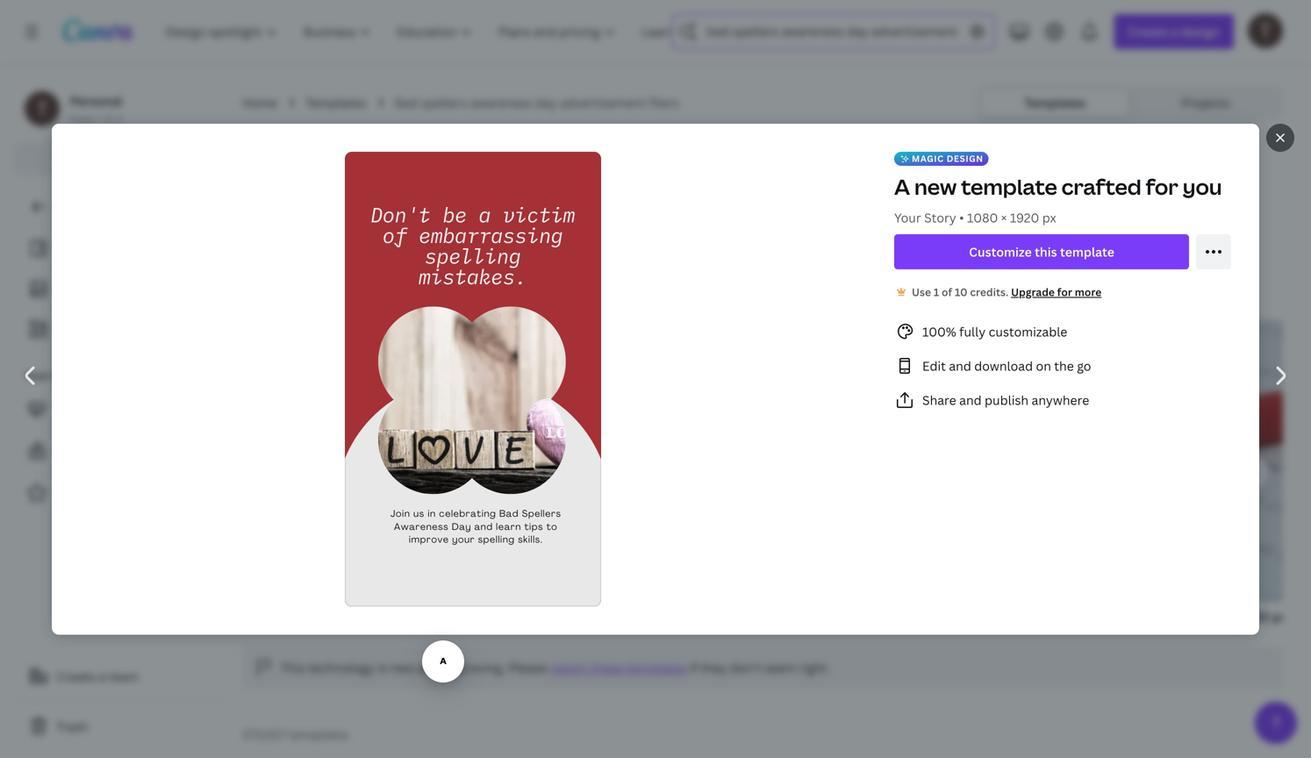 Task type: locate. For each thing, give the bounding box(es) containing it.
1 horizontal spatial 1
[[934, 285, 940, 299]]

0 vertical spatial your
[[895, 209, 922, 226]]

0 vertical spatial celebrating
[[440, 510, 497, 519]]

1 horizontal spatial 1080
[[968, 209, 999, 226]]

0 horizontal spatial embarrassing
[[288, 364, 377, 380]]

don't up the category on the top of page
[[371, 201, 431, 228]]

1080 inside a new template crafted for you your story • 1080 × 1920 px
[[968, 209, 999, 226]]

for left next
[[788, 180, 808, 199]]

don't be embarassed by your spelling mistakes anymore! join us on bad spellers awareness day to learn tips and tricks that will make you a better speller.
[[924, 350, 1059, 405]]

join us in celebrating bad spellers awareness day and learn tips to improve your spelling skills.
[[391, 510, 562, 545], [270, 542, 376, 564]]

a down design
[[325, 351, 332, 368]]

1 vertical spatial advertisement
[[573, 180, 673, 199]]

youtube thumbnail • 1280 × 720 px button
[[1078, 320, 1312, 626]]

1 horizontal spatial improve
[[409, 536, 449, 545]]

2 horizontal spatial ×
[[1239, 609, 1245, 626]]

create
[[56, 669, 96, 685]]

2 vertical spatial learn
[[335, 550, 351, 555]]

of inside your story • 1080 × 1920 px group
[[265, 364, 280, 380]]

0 horizontal spatial improve
[[282, 558, 306, 564]]

youtube
[[1078, 609, 1130, 626]]

1 horizontal spatial join
[[391, 510, 411, 519]]

0 vertical spatial skills.
[[518, 536, 543, 545]]

0 vertical spatial 1920
[[1011, 209, 1040, 226]]

0 vertical spatial mistakes.
[[419, 263, 527, 290]]

for inside a new template crafted for you your story • 1080 × 1920 px
[[1146, 172, 1179, 201]]

better
[[1019, 397, 1036, 405]]

customize this template
[[970, 243, 1115, 260]]

1 horizontal spatial templates
[[1025, 94, 1086, 111]]

anywhere
[[1032, 392, 1090, 409]]

1 templates from the left
[[306, 94, 367, 111]]

victim up the media
[[503, 201, 575, 228]]

1 vertical spatial 1920
[[359, 609, 388, 626]]

None search field
[[672, 14, 995, 49]]

will
[[976, 397, 986, 405]]

px inside group
[[391, 609, 405, 626]]

design
[[292, 278, 344, 299]]

don't inside your story • 1080 × 1920 px group
[[258, 351, 295, 368]]

awareness
[[423, 133, 575, 172], [467, 180, 540, 199], [986, 390, 1016, 398], [394, 523, 449, 532], [272, 550, 306, 555]]

0 vertical spatial new
[[915, 172, 957, 201]]

day inside your story • 1080 × 1920 px group
[[308, 550, 320, 555]]

0 vertical spatial learn
[[1036, 390, 1050, 398]]

these
[[591, 660, 624, 677]]

1
[[117, 112, 122, 126], [934, 285, 940, 299]]

1 vertical spatial on
[[943, 390, 950, 398]]

story up this on the left
[[272, 609, 305, 626]]

1080 up technology
[[316, 609, 346, 626]]

template up more
[[1061, 243, 1115, 260]]

× inside 'group'
[[1239, 609, 1245, 626]]

2 horizontal spatial tips
[[924, 397, 934, 405]]

day
[[536, 94, 557, 111]]

1 horizontal spatial us
[[414, 510, 425, 519]]

0 vertical spatial to
[[1029, 390, 1035, 398]]

spellers
[[303, 133, 417, 172], [409, 180, 464, 199], [963, 390, 985, 398], [522, 510, 562, 519], [351, 542, 376, 547]]

on down 'mistakes'
[[943, 390, 950, 398]]

× left 720
[[1239, 609, 1245, 626]]

px inside 'group'
[[1273, 609, 1287, 626]]

× up technology
[[349, 609, 356, 626]]

1 down personal
[[117, 112, 122, 126]]

0 horizontal spatial you
[[1003, 397, 1013, 405]]

on right by
[[1037, 358, 1052, 374]]

0 vertical spatial us
[[936, 390, 942, 398]]

magic
[[912, 153, 945, 164]]

is
[[378, 660, 387, 677]]

tips
[[924, 397, 934, 405], [525, 523, 544, 532], [353, 550, 365, 555]]

a inside don't be embarassed by your spelling mistakes anymore! join us on bad spellers awareness day to learn tips and tricks that will make you a better speller.
[[1015, 397, 1018, 405]]

spellers inside don't be embarassed by your spelling mistakes anymore! join us on bad spellers awareness day to learn tips and tricks that will make you a better speller.
[[963, 390, 985, 398]]

0 vertical spatial story
[[925, 209, 957, 226]]

1 vertical spatial victim
[[340, 351, 384, 368]]

0 vertical spatial join
[[924, 390, 934, 398]]

1920 up is
[[359, 609, 388, 626]]

publish
[[985, 392, 1029, 409]]

× inside a new template crafted for you your story • 1080 × 1920 px
[[1002, 209, 1007, 226]]

report
[[551, 660, 588, 677]]

fliers
[[650, 94, 680, 111]]

don't down 100%
[[924, 350, 962, 359]]

this technology is new and improving. please report these templates if they don't seem right.
[[281, 660, 831, 677]]

2 horizontal spatial us
[[936, 390, 942, 398]]

• inside group
[[308, 609, 313, 626]]

your inside don't be embarassed by your spelling mistakes anymore! join us on bad spellers awareness day to learn tips and tricks that will make you a better speller.
[[924, 369, 961, 378]]

spellers inside your story • 1080 × 1920 px group
[[351, 542, 376, 547]]

0 horizontal spatial mistakes.
[[288, 389, 354, 406]]

a new template crafted for you your story • 1080 × 1920 px
[[895, 172, 1223, 226]]

by
[[1016, 359, 1033, 369]]

1 vertical spatial you
[[1003, 397, 1013, 405]]

2 vertical spatial your
[[242, 609, 269, 626]]

0 vertical spatial 1
[[117, 112, 122, 126]]

join
[[924, 390, 934, 398], [391, 510, 411, 519], [270, 542, 282, 547]]

1 horizontal spatial of
[[383, 222, 407, 249]]

your
[[895, 209, 922, 226], [25, 368, 48, 383], [242, 609, 269, 626]]

template for new
[[962, 172, 1058, 201]]

new down magic
[[915, 172, 957, 201]]

story inside group
[[272, 609, 305, 626]]

projects
[[1182, 94, 1231, 111]]

2 horizontal spatial for
[[1146, 172, 1179, 201]]

0 horizontal spatial in
[[293, 542, 298, 547]]

bad inside don't be embarassed by your spelling mistakes anymore! join us on bad spellers awareness day to learn tips and tricks that will make you a better speller.
[[951, 390, 962, 398]]

you
[[1183, 172, 1223, 201], [1003, 397, 1013, 405]]

technology
[[308, 660, 375, 677]]

0 horizontal spatial victim
[[340, 351, 384, 368]]

0 horizontal spatial of
[[265, 364, 280, 380]]

0 horizontal spatial template
[[962, 172, 1058, 201]]

bad inside your story • 1080 × 1920 px group
[[337, 542, 349, 547]]

you inside don't be embarassed by your spelling mistakes anymore! join us on bad spellers awareness day to learn tips and tricks that will make you a better speller.
[[1003, 397, 1013, 405]]

on
[[1037, 358, 1052, 374], [943, 390, 950, 398]]

mistakes.
[[419, 263, 527, 290], [288, 389, 354, 406]]

for left more
[[1058, 285, 1073, 299]]

victim down design
[[340, 351, 384, 368]]

1 vertical spatial 1080
[[316, 609, 346, 626]]

0 horizontal spatial fliers
[[676, 180, 713, 199]]

spellers
[[421, 94, 468, 111]]

content
[[51, 368, 93, 383]]

2 vertical spatial join
[[270, 542, 282, 547]]

template inside customize this template "button"
[[1061, 243, 1115, 260]]

your
[[812, 180, 843, 199], [924, 369, 961, 378], [453, 536, 475, 545], [308, 558, 322, 564]]

0 vertical spatial improve
[[409, 536, 449, 545]]

customizable
[[989, 323, 1068, 340]]

for inside bad spellers awareness day advertisement fliers templates browse high quality bad spellers awareness day advertisement fliers templates for your next design
[[788, 180, 808, 199]]

0 vertical spatial you
[[1183, 172, 1223, 201]]

• up technology
[[308, 609, 313, 626]]

0 horizontal spatial for
[[788, 180, 808, 199]]

templates link
[[306, 93, 367, 112]]

browse
[[242, 180, 292, 199]]

join us in celebrating bad spellers awareness day and learn tips to improve your spelling skills. inside your story • 1080 × 1920 px group
[[270, 542, 376, 564]]

×
[[1002, 209, 1007, 226], [349, 609, 356, 626], [1239, 609, 1245, 626]]

you down the projects
[[1183, 172, 1223, 201]]

× up the customize
[[1002, 209, 1007, 226]]

your inside your story • 1080 × 1920 px group
[[308, 558, 322, 564]]

0 horizontal spatial skills.
[[349, 558, 364, 564]]

advertisement
[[642, 133, 854, 172], [573, 180, 673, 199]]

and
[[949, 358, 972, 374], [960, 392, 982, 409], [935, 397, 946, 405], [475, 523, 493, 532], [322, 550, 333, 555], [418, 660, 440, 677]]

for right crafted
[[1146, 172, 1179, 201]]

2 vertical spatial tips
[[353, 550, 365, 555]]

a left better
[[1015, 397, 1018, 405]]

awareness inside your story • 1080 × 1920 px group
[[272, 550, 306, 555]]

celebrating
[[440, 510, 497, 519], [300, 542, 336, 547]]

1080 up the customize
[[968, 209, 999, 226]]

1 horizontal spatial learn
[[497, 523, 522, 532]]

• right the free
[[96, 112, 100, 126]]

0 vertical spatial 1080
[[968, 209, 999, 226]]

• down design
[[960, 209, 965, 226]]

customize
[[970, 243, 1032, 260]]

don't down magic
[[258, 351, 295, 368]]

template down design
[[962, 172, 1058, 201]]

•
[[96, 112, 100, 126], [960, 209, 965, 226], [308, 609, 313, 626], [1199, 609, 1204, 626]]

1 vertical spatial of
[[942, 285, 953, 299]]

new right is
[[390, 660, 415, 677]]

customize this template button
[[895, 234, 1190, 269]]

template
[[962, 172, 1058, 201], [1061, 243, 1115, 260]]

2 horizontal spatial join
[[924, 390, 934, 398]]

0 horizontal spatial us
[[284, 542, 291, 547]]

embarassed
[[924, 359, 1013, 369]]

on inside list
[[1037, 358, 1052, 374]]

1 horizontal spatial story
[[925, 209, 957, 226]]

improve inside your story • 1080 × 1920 px group
[[282, 558, 306, 564]]

2 vertical spatial us
[[284, 542, 291, 547]]

upgrade
[[1012, 285, 1055, 299]]

a
[[895, 172, 911, 201]]

skills.
[[518, 536, 543, 545], [349, 558, 364, 564]]

template inside a new template crafted for you your story • 1080 × 1920 px
[[962, 172, 1058, 201]]

1 vertical spatial improve
[[282, 558, 306, 564]]

list containing 100% fully customizable
[[895, 321, 1232, 411]]

0 horizontal spatial templates
[[306, 94, 367, 111]]

0 horizontal spatial on
[[943, 390, 950, 398]]

top level navigation element
[[155, 14, 705, 49]]

a left team
[[99, 669, 105, 685]]

• inside a new template crafted for you your story • 1080 × 1920 px
[[960, 209, 965, 226]]

free •
[[70, 112, 100, 126]]

improve
[[409, 536, 449, 545], [282, 558, 306, 564]]

you right make
[[1003, 397, 1013, 405]]

in
[[428, 510, 436, 519], [293, 542, 298, 547]]

youtube thumbnail • 1280 × 720 px group
[[1078, 320, 1312, 626]]

story down magic design
[[925, 209, 957, 226]]

to inside don't be embarassed by your spelling mistakes anymore! join us on bad spellers awareness day to learn tips and tricks that will make you a better speller.
[[1029, 390, 1035, 398]]

0 horizontal spatial join us in celebrating bad spellers awareness day and learn tips to improve your spelling skills.
[[270, 542, 376, 564]]

0 horizontal spatial new
[[390, 660, 415, 677]]

1 vertical spatial 1
[[934, 285, 940, 299]]

trash
[[56, 719, 88, 735]]

your inside group
[[242, 609, 269, 626]]

learn
[[1036, 390, 1050, 398], [497, 523, 522, 532], [335, 550, 351, 555]]

tips inside your story • 1080 × 1920 px group
[[353, 550, 365, 555]]

don't inside don't be embarassed by your spelling mistakes anymore! join us on bad spellers awareness day to learn tips and tricks that will make you a better speller.
[[924, 350, 962, 359]]

1 vertical spatial don't be a victim of embarrassing spelling mistakes.
[[258, 351, 384, 406]]

1 right use
[[934, 285, 940, 299]]

0 horizontal spatial 1920
[[359, 609, 388, 626]]

embarrassing
[[419, 222, 563, 249], [288, 364, 377, 380]]

1920
[[1011, 209, 1040, 226], [359, 609, 388, 626]]

of
[[383, 222, 407, 249], [942, 285, 953, 299], [265, 364, 280, 380]]

0 vertical spatial on
[[1037, 358, 1052, 374]]

to
[[1029, 390, 1035, 398], [547, 523, 558, 532], [367, 550, 373, 555]]

1 horizontal spatial for
[[1058, 285, 1073, 299]]

2 vertical spatial of
[[265, 364, 280, 380]]

your for your content
[[25, 368, 48, 383]]

awareness inside don't be embarassed by your spelling mistakes anymore! join us on bad spellers awareness day to learn tips and tricks that will make you a better speller.
[[986, 390, 1016, 398]]

1 horizontal spatial tips
[[525, 523, 544, 532]]

1 horizontal spatial join us in celebrating bad spellers awareness day and learn tips to improve your spelling skills.
[[391, 510, 562, 545]]

1 vertical spatial new
[[390, 660, 415, 677]]

1 vertical spatial embarrassing
[[288, 364, 377, 380]]

templates
[[941, 133, 1084, 172], [717, 180, 785, 199], [627, 660, 687, 677], [289, 727, 349, 743]]

1920 inside group
[[359, 609, 388, 626]]

0 horizontal spatial celebrating
[[300, 542, 336, 547]]

they
[[701, 660, 728, 677]]

720
[[1248, 609, 1270, 626]]

0 horizontal spatial story
[[272, 609, 305, 626]]

a
[[479, 201, 491, 228], [325, 351, 332, 368], [1015, 397, 1018, 405], [99, 669, 105, 685]]

a right category button
[[479, 201, 491, 228]]

1 horizontal spatial you
[[1183, 172, 1223, 201]]

1 horizontal spatial 1920
[[1011, 209, 1040, 226]]

list
[[895, 321, 1232, 411]]

create a team button
[[14, 659, 228, 695]]

that
[[963, 397, 975, 405]]

victim
[[503, 201, 575, 228], [340, 351, 384, 368]]

1 horizontal spatial victim
[[503, 201, 575, 228]]

0 vertical spatial tips
[[924, 397, 934, 405]]

2 templates from the left
[[1025, 94, 1086, 111]]

mistakes
[[924, 378, 988, 388]]

be
[[443, 201, 467, 228], [965, 350, 982, 359], [302, 351, 317, 368]]

× inside group
[[349, 609, 356, 626]]

1 horizontal spatial don't
[[371, 201, 431, 228]]

1 horizontal spatial to
[[547, 523, 558, 532]]

2 horizontal spatial to
[[1029, 390, 1035, 398]]

1 horizontal spatial ×
[[1002, 209, 1007, 226]]

1 horizontal spatial in
[[428, 510, 436, 519]]

0 horizontal spatial don't
[[258, 351, 295, 368]]

1 horizontal spatial embarrassing
[[419, 222, 563, 249]]

0 horizontal spatial 1
[[117, 112, 122, 126]]

0 horizontal spatial px
[[391, 609, 405, 626]]

day inside don't be embarassed by your spelling mistakes anymore! join us on bad spellers awareness day to learn tips and tricks that will make you a better speller.
[[1017, 390, 1028, 398]]

story inside a new template crafted for you your story • 1080 × 1920 px
[[925, 209, 957, 226]]

1920 up the "customize this template"
[[1011, 209, 1040, 226]]

share and publish anywhere
[[923, 392, 1090, 409]]

• left 1280 on the bottom of page
[[1199, 609, 1204, 626]]

don't be a victim of embarrassing spelling mistakes.
[[371, 201, 575, 290], [258, 351, 384, 406]]

1 vertical spatial story
[[272, 609, 305, 626]]

skills. inside your story • 1080 × 1920 px group
[[349, 558, 364, 564]]

1 horizontal spatial your
[[242, 609, 269, 626]]

0 horizontal spatial to
[[367, 550, 373, 555]]



Task type: describe. For each thing, give the bounding box(es) containing it.
learn inside don't be embarassed by your spelling mistakes anymore! join us on bad spellers awareness day to learn tips and tricks that will make you a better speller.
[[1036, 390, 1050, 398]]

• inside 'group'
[[1199, 609, 1204, 626]]

10
[[955, 285, 968, 299]]

free
[[70, 112, 92, 126]]

right.
[[799, 660, 831, 677]]

this
[[281, 660, 305, 677]]

edit
[[923, 358, 946, 374]]

100%
[[923, 323, 957, 340]]

please
[[509, 660, 547, 677]]

your story • 1080 × 1920 px
[[242, 609, 405, 626]]

join inside your story • 1080 × 1920 px group
[[270, 542, 282, 547]]

make
[[987, 397, 1002, 405]]

1 horizontal spatial mistakes.
[[419, 263, 527, 290]]

improving.
[[443, 660, 506, 677]]

0 vertical spatial advertisement
[[642, 133, 854, 172]]

us inside don't be embarassed by your spelling mistakes anymore! join us on bad spellers awareness day to learn tips and tricks that will make you a better speller.
[[936, 390, 942, 398]]

your for your story • 1080 × 1920 px
[[242, 609, 269, 626]]

advertisement
[[560, 94, 647, 111]]

magic
[[242, 278, 288, 299]]

1 horizontal spatial celebrating
[[440, 510, 497, 519]]

home
[[242, 94, 278, 111]]

seem
[[765, 660, 796, 677]]

quality
[[328, 180, 375, 199]]

on inside don't be embarassed by your spelling mistakes anymore! join us on bad spellers awareness day to learn tips and tricks that will make you a better speller.
[[943, 390, 950, 398]]

don't
[[731, 660, 762, 677]]

0 vertical spatial of
[[383, 222, 407, 249]]

anymore!
[[991, 378, 1059, 388]]

px for your story • 1080 × 1920 px
[[391, 609, 405, 626]]

crafted
[[1062, 172, 1142, 201]]

1920 inside a new template crafted for you your story • 1080 × 1920 px
[[1011, 209, 1040, 226]]

download
[[975, 358, 1034, 374]]

media button
[[456, 222, 564, 257]]

in inside your story • 1080 × 1920 px group
[[293, 542, 298, 547]]

your inside a new template crafted for you your story • 1080 × 1920 px
[[895, 209, 922, 226]]

373,027
[[242, 727, 286, 743]]

1080 inside your story • 1080 × 1920 px group
[[316, 609, 346, 626]]

personal
[[70, 93, 122, 109]]

celebrating inside your story • 1080 × 1920 px group
[[300, 542, 336, 547]]

category
[[364, 231, 418, 248]]

1 vertical spatial learn
[[497, 523, 522, 532]]

magic design
[[912, 153, 984, 164]]

the
[[1055, 358, 1075, 374]]

media
[[496, 231, 532, 248]]

speller.
[[1037, 397, 1057, 405]]

high
[[296, 180, 325, 199]]

learn inside your story • 1080 × 1920 px group
[[335, 550, 351, 555]]

0 vertical spatial victim
[[503, 201, 575, 228]]

use
[[912, 285, 932, 299]]

team
[[108, 669, 139, 685]]

bad spellers awareness day advertisement fliers templates browse high quality bad spellers awareness day advertisement fliers templates for your next design
[[242, 133, 1084, 199]]

you inside a new template crafted for you your story • 1080 × 1920 px
[[1183, 172, 1223, 201]]

to inside group
[[367, 550, 373, 555]]

1 horizontal spatial be
[[443, 201, 467, 228]]

a inside button
[[99, 669, 105, 685]]

mistakes. inside your story • 1080 × 1920 px group
[[288, 389, 354, 406]]

category button
[[353, 222, 449, 257]]

0 vertical spatial in
[[428, 510, 436, 519]]

1 vertical spatial tips
[[525, 523, 544, 532]]

spelling inside don't be embarassed by your spelling mistakes anymore! join us on bad spellers awareness day to learn tips and tricks that will make you a better speller.
[[964, 369, 1024, 378]]

us inside your story • 1080 × 1920 px group
[[284, 542, 291, 547]]

1 vertical spatial to
[[547, 523, 558, 532]]

create a team
[[56, 669, 139, 685]]

youtube thumbnail • 1280 × 720 px
[[1078, 609, 1287, 626]]

trash link
[[14, 709, 228, 745]]

fully
[[960, 323, 986, 340]]

1 horizontal spatial skills.
[[518, 536, 543, 545]]

magic design
[[242, 278, 344, 299]]

1 vertical spatial us
[[414, 510, 425, 519]]

100% fully customizable
[[923, 323, 1068, 340]]

this
[[1035, 243, 1058, 260]]

373,027 templates
[[242, 727, 349, 743]]

tricks
[[947, 397, 962, 405]]

use 1 of 10 credits. upgrade for more
[[912, 285, 1102, 299]]

px for youtube thumbnail • 1280 × 720 px
[[1273, 609, 1287, 626]]

embarrassing inside your story • 1080 × 1920 px group
[[288, 364, 377, 380]]

new inside a new template crafted for you your story • 1080 × 1920 px
[[915, 172, 957, 201]]

your inside bad spellers awareness day advertisement fliers templates browse high quality bad spellers awareness day advertisement fliers templates for your next design
[[812, 180, 843, 199]]

awareness
[[471, 94, 533, 111]]

a inside your story • 1080 × 1920 px group
[[325, 351, 332, 368]]

your story • 1080 × 1920 px group
[[235, 320, 407, 649]]

× for youtube thumbnail • 1280 × 720 px
[[1239, 609, 1245, 626]]

design
[[947, 153, 984, 164]]

and inside don't be embarassed by your spelling mistakes anymore! join us on bad spellers awareness day to learn tips and tricks that will make you a better speller.
[[935, 397, 946, 405]]

0 vertical spatial don't be a victim of embarrassing spelling mistakes.
[[371, 201, 575, 290]]

edit and download on the go
[[923, 358, 1092, 374]]

design
[[879, 180, 923, 199]]

be inside your story • 1080 × 1920 px group
[[302, 351, 317, 368]]

don't be a victim of embarrassing spelling mistakes. inside your story • 1080 × 1920 px group
[[258, 351, 384, 406]]

credits.
[[971, 285, 1009, 299]]

template for this
[[1061, 243, 1115, 260]]

victim inside your story • 1080 × 1920 px group
[[340, 351, 384, 368]]

go
[[1078, 358, 1092, 374]]

bad spellers awareness day advertisement fliers
[[395, 94, 680, 111]]

projects link
[[1133, 89, 1280, 117]]

upgrade for more button
[[1012, 285, 1102, 299]]

2 horizontal spatial of
[[942, 285, 953, 299]]

thumbnail
[[1132, 609, 1196, 626]]

your content
[[25, 368, 93, 383]]

1280
[[1207, 609, 1236, 626]]

home link
[[242, 93, 278, 112]]

facebook cover • 1640 × 924 px group
[[407, 320, 906, 626]]

1 horizontal spatial fliers
[[860, 133, 936, 172]]

share
[[923, 392, 957, 409]]

be inside don't be embarassed by your spelling mistakes anymore! join us on bad spellers awareness day to learn tips and tricks that will make you a better speller.
[[965, 350, 982, 359]]

report these templates link
[[551, 660, 687, 677]]

and inside your story • 1080 × 1920 px group
[[322, 550, 333, 555]]

more
[[1075, 285, 1102, 299]]

if
[[690, 660, 698, 677]]

px inside a new template crafted for you your story • 1080 × 1920 px
[[1043, 209, 1057, 226]]

next
[[846, 180, 875, 199]]

join inside don't be embarassed by your spelling mistakes anymore! join us on bad spellers awareness day to learn tips and tricks that will make you a better speller.
[[924, 390, 934, 398]]

tips inside don't be embarassed by your spelling mistakes anymore! join us on bad spellers awareness day to learn tips and tricks that will make you a better speller.
[[924, 397, 934, 405]]

× for your story • 1080 × 1920 px
[[349, 609, 356, 626]]

0 vertical spatial embarrassing
[[419, 222, 563, 249]]



Task type: vqa. For each thing, say whether or not it's contained in the screenshot.
the Your for Your Content
yes



